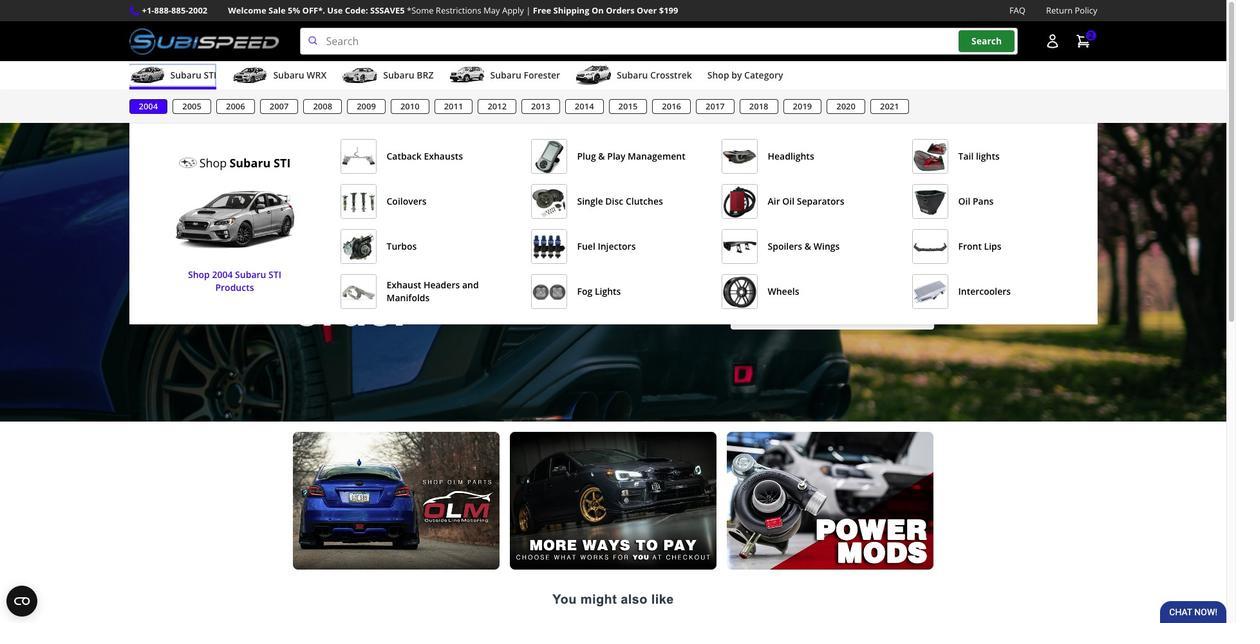 Task type: locate. For each thing, give the bounding box(es) containing it.
*some
[[407, 5, 434, 16]]

shop subaru sti
[[199, 155, 291, 171]]

2019 button
[[783, 99, 822, 114]]

a plug and play engine management system image
[[532, 140, 566, 175]]

|
[[526, 5, 531, 16], [310, 96, 315, 110]]

lips
[[984, 240, 1002, 253]]

2 vertical spatial sti
[[269, 269, 281, 281]]

0 vertical spatial sti
[[204, 69, 217, 81]]

intercoolers link
[[912, 274, 1082, 310]]

0 vertical spatial |
[[526, 5, 531, 16]]

subaru crosstrek
[[617, 69, 692, 81]]

oil pans
[[959, 195, 994, 207]]

subaru for subaru wrx
[[273, 69, 304, 81]]

1 vertical spatial |
[[310, 96, 315, 110]]

play
[[607, 150, 626, 162]]

subaru sti element
[[0, 90, 1227, 325]]

a black oil pan image
[[913, 185, 948, 220]]

search button
[[959, 31, 1015, 52]]

search input field
[[300, 28, 1018, 55]]

2007, subaru, wrx
[[152, 96, 245, 110]]

catback
[[387, 150, 422, 162]]

a black metallic front lip image
[[913, 230, 948, 265]]

885-
[[171, 5, 188, 16]]

may
[[484, 5, 500, 16]]

wrx inside dropdown button
[[307, 69, 327, 81]]

1 oil from the left
[[783, 195, 795, 207]]

2006
[[226, 101, 245, 112]]

2005 button
[[173, 99, 211, 114]]

single disc clutches
[[577, 195, 663, 207]]

pans
[[973, 195, 994, 207]]

subaru up 2007, subaru, wrx
[[170, 69, 201, 81]]

spoilers & wings
[[768, 240, 840, 253]]

plug & play management button
[[531, 139, 701, 175]]

& inside button
[[805, 240, 811, 253]]

category
[[744, 69, 783, 81]]

subaru up 2012
[[490, 69, 521, 81]]

code:
[[345, 5, 368, 16]]

wheels link
[[722, 274, 892, 310]]

1 horizontal spatial wrx
[[307, 69, 327, 81]]

a red air oil separator image
[[722, 185, 757, 220]]

1 vertical spatial 2004
[[212, 269, 233, 281]]

2020 button
[[827, 99, 865, 114]]

shop now link
[[255, 96, 299, 110]]

subaru sti button
[[129, 64, 217, 90]]

front
[[959, 240, 982, 253]]

2013 button
[[522, 99, 560, 114]]

air
[[768, 195, 780, 207]]

| left free
[[526, 5, 531, 16]]

oil pans button
[[912, 184, 1082, 220]]

2015
[[619, 101, 638, 112]]

& left wings
[[805, 240, 811, 253]]

fog lights button
[[531, 274, 701, 310]]

subaru for subaru sti
[[170, 69, 201, 81]]

subaru logo image
[[179, 154, 197, 172]]

sti
[[204, 69, 217, 81], [274, 155, 291, 171], [269, 269, 281, 281]]

subaru inside 'dropdown button'
[[170, 69, 201, 81]]

lights
[[976, 150, 1000, 162]]

| right now
[[310, 96, 315, 110]]

catback exhausts button
[[340, 139, 510, 175]]

tail lights button
[[912, 139, 1082, 175]]

headlights link
[[722, 139, 892, 175]]

update vehicle button
[[326, 96, 391, 110]]

1 vertical spatial &
[[805, 240, 811, 253]]

a subaru sti image
[[170, 172, 299, 269]]

subaru forester button
[[449, 64, 560, 90]]

over
[[637, 5, 657, 16]]

2004 down "a subaru sti thumbnail image"
[[139, 101, 158, 112]]

2004 up products at top
[[212, 269, 233, 281]]

0 vertical spatial wrx
[[307, 69, 327, 81]]

brz
[[417, 69, 434, 81]]

sti inside shop 2004 subaru sti products
[[269, 269, 281, 281]]

0 horizontal spatial &
[[598, 150, 605, 162]]

a subaru brz thumbnail image image
[[342, 66, 378, 85]]

+1-888-885-2002 link
[[142, 4, 208, 17]]

subaru down 2006 dropdown button
[[229, 155, 271, 171]]

0 vertical spatial &
[[598, 150, 605, 162]]

oil
[[783, 195, 795, 207], [959, 195, 971, 207]]

0 horizontal spatial oil
[[783, 195, 795, 207]]

open widget image
[[6, 586, 37, 617]]

spoilers
[[768, 240, 802, 253]]

manifolds
[[387, 292, 430, 304]]

fog
[[577, 285, 593, 298]]

1 vertical spatial wrx
[[222, 96, 245, 110]]

2014
[[575, 101, 594, 112]]

subaru for subaru brz
[[383, 69, 414, 81]]

2019
[[793, 101, 812, 112]]

2007
[[270, 101, 289, 112]]

subaru up now
[[273, 69, 304, 81]]

a single disc clutch assembly image
[[532, 185, 566, 220]]

shop
[[708, 69, 729, 81], [255, 96, 277, 109], [199, 155, 227, 171], [188, 269, 210, 281]]

main element
[[0, 61, 1227, 325]]

shop inside dropdown button
[[708, 69, 729, 81]]

1 horizontal spatial oil
[[959, 195, 971, 207]]

subispeed logo image
[[129, 28, 279, 55]]

subaru for subaru crosstrek
[[617, 69, 648, 81]]

air oil separators link
[[722, 184, 892, 220]]

oil right air
[[783, 195, 795, 207]]

shop inside shop 2004 subaru sti products
[[188, 269, 210, 281]]

2010 button
[[391, 99, 429, 114]]

subaru up products at top
[[235, 269, 266, 281]]

return policy
[[1046, 5, 1098, 16]]

0 horizontal spatial wrx
[[222, 96, 245, 110]]

headlights
[[768, 150, 814, 162]]

subaru for subaru forester
[[490, 69, 521, 81]]

shop for shop now
[[255, 96, 277, 109]]

0 horizontal spatial |
[[310, 96, 315, 110]]

air oil separators button
[[722, 184, 892, 220]]

use
[[327, 5, 343, 16]]

2012 button
[[478, 99, 517, 114]]

subaru inside "dropdown button"
[[617, 69, 648, 81]]

subaru,
[[181, 96, 220, 110]]

wrx down a subaru wrx thumbnail image
[[222, 96, 245, 110]]

sti inside 'dropdown button'
[[204, 69, 217, 81]]

exhaust headers and manifolds button
[[340, 274, 510, 310]]

single
[[577, 195, 603, 207]]

products
[[215, 281, 254, 294]]

a black metallic spoiler image
[[722, 230, 757, 265]]

button image
[[1045, 34, 1060, 49]]

policy
[[1075, 5, 1098, 16]]

1 horizontal spatial 2004
[[212, 269, 233, 281]]

by
[[732, 69, 742, 81]]

front lips
[[959, 240, 1002, 253]]

0 vertical spatial 2004
[[139, 101, 158, 112]]

0 horizontal spatial 2004
[[139, 101, 158, 112]]

& inside button
[[598, 150, 605, 162]]

wrx
[[307, 69, 327, 81], [222, 96, 245, 110]]

subaru up 2015
[[617, 69, 648, 81]]

faq link
[[1010, 4, 1026, 17]]

oil left pans at the top
[[959, 195, 971, 207]]

a black metallic wheel image
[[722, 275, 757, 310]]

& left play
[[598, 150, 605, 162]]

2006 button
[[216, 99, 255, 114]]

a light metallic intercooler image
[[913, 275, 948, 310]]

wrx up 2008
[[307, 69, 327, 81]]

subaru left brz
[[383, 69, 414, 81]]

2014 button
[[565, 99, 604, 114]]

subaru crosstrek button
[[576, 64, 692, 90]]

& for spoilers
[[805, 240, 811, 253]]

2004 button
[[129, 99, 168, 114]]

1 vertical spatial sti
[[274, 155, 291, 171]]

turbos link
[[340, 229, 510, 265]]

1 horizontal spatial &
[[805, 240, 811, 253]]

a subaru sti thumbnail image image
[[129, 66, 165, 85]]

plug & play management link
[[531, 139, 701, 175]]

shop for shop by category
[[708, 69, 729, 81]]

tail lights
[[959, 150, 1000, 162]]

shop 2004 subaru sti products button
[[170, 269, 299, 294]]



Task type: vqa. For each thing, say whether or not it's contained in the screenshot.
"Shop by Category"
yes



Task type: describe. For each thing, give the bounding box(es) containing it.
2 oil from the left
[[959, 195, 971, 207]]

a pair of tail lights image
[[913, 140, 948, 175]]

a cat back exhaust system image
[[341, 140, 376, 175]]

wings
[[814, 240, 840, 253]]

2017 button
[[696, 99, 735, 114]]

faq
[[1010, 5, 1026, 16]]

separators
[[797, 195, 845, 207]]

2018
[[749, 101, 769, 112]]

shop by category
[[708, 69, 783, 81]]

2021 button
[[871, 99, 909, 114]]

oil pans link
[[912, 184, 1082, 220]]

a subaru crosstrek thumbnail image image
[[576, 66, 612, 85]]

5%
[[288, 5, 300, 16]]

headers
[[424, 279, 460, 291]]

2020
[[837, 101, 856, 112]]

intercoolers
[[959, 285, 1011, 298]]

plug & play management
[[577, 150, 686, 162]]

welcome sale 5% off*. use code: sssave5
[[228, 5, 405, 16]]

and
[[462, 279, 479, 291]]

shop for shop 2004 subaru sti products
[[188, 269, 210, 281]]

a right head light image
[[722, 140, 757, 175]]

catback exhausts
[[387, 150, 463, 162]]

forester
[[524, 69, 560, 81]]

spoilers & wings link
[[722, 229, 892, 265]]

orders
[[606, 5, 635, 16]]

2009
[[357, 101, 376, 112]]

shop now
[[255, 96, 299, 109]]

front lips link
[[912, 229, 1082, 265]]

& for plug
[[598, 150, 605, 162]]

2007,
[[152, 96, 179, 110]]

2017
[[706, 101, 725, 112]]

2013
[[531, 101, 550, 112]]

subaru sti
[[170, 69, 217, 81]]

tail lights link
[[912, 139, 1082, 175]]

subaru wrx button
[[232, 64, 327, 90]]

an exhaust header image
[[341, 275, 376, 310]]

subaru brz button
[[342, 64, 434, 90]]

wheels
[[768, 285, 799, 298]]

2011 button
[[434, 99, 473, 114]]

shop for shop subaru sti
[[199, 155, 227, 171]]

$199
[[659, 5, 678, 16]]

1 horizontal spatial |
[[526, 5, 531, 16]]

headlights button
[[722, 139, 892, 175]]

apply
[[502, 5, 524, 16]]

a black and chrome turbo image
[[341, 230, 376, 265]]

exhaust headers and manifolds link
[[340, 274, 510, 310]]

2004 inside dropdown button
[[139, 101, 158, 112]]

sale
[[269, 5, 286, 16]]

2002
[[188, 5, 208, 16]]

shop 2004 subaru sti products link
[[170, 269, 299, 294]]

now
[[280, 96, 299, 109]]

2004 inside shop 2004 subaru sti products
[[212, 269, 233, 281]]

single disc clutches button
[[531, 184, 701, 220]]

exhausts
[[424, 150, 463, 162]]

a subaru wrx thumbnail image image
[[232, 66, 268, 85]]

turbos
[[387, 240, 417, 253]]

+1-
[[142, 5, 154, 16]]

sssave5
[[370, 5, 405, 16]]

lights
[[595, 285, 621, 298]]

welcome
[[228, 5, 266, 16]]

+1-888-885-2002
[[142, 5, 208, 16]]

coilovers link
[[340, 184, 510, 220]]

spoilers & wings button
[[722, 229, 892, 265]]

turbos button
[[340, 229, 510, 265]]

off*.
[[302, 5, 325, 16]]

vehicle
[[360, 96, 391, 109]]

intercoolers button
[[912, 274, 1082, 310]]

search
[[972, 35, 1002, 47]]

a subaru forester thumbnail image image
[[449, 66, 485, 85]]

*some restrictions may apply | free shipping on orders over $199
[[407, 5, 678, 16]]

disc
[[606, 195, 624, 207]]

2007 button
[[260, 99, 298, 114]]

subaru inside shop 2004 subaru sti products
[[235, 269, 266, 281]]

fog lights
[[577, 285, 621, 298]]

exhaust headers and manifolds
[[387, 279, 479, 304]]

a set of four fuel injectors image
[[532, 230, 566, 265]]

shipping
[[553, 5, 590, 16]]

update
[[326, 96, 358, 109]]

a pair of fog lights image
[[532, 275, 566, 310]]

subaru wrx
[[273, 69, 327, 81]]

2018 button
[[740, 99, 778, 114]]

crosstrek
[[650, 69, 692, 81]]

return
[[1046, 5, 1073, 16]]

a set of four coilovers image
[[341, 185, 376, 220]]

2008
[[313, 101, 332, 112]]

2016
[[662, 101, 681, 112]]

wheels button
[[722, 274, 892, 310]]

fuel injectors link
[[531, 229, 701, 265]]

exhaust
[[387, 279, 421, 291]]

single disc clutches link
[[531, 184, 701, 220]]

subaru brz
[[383, 69, 434, 81]]



